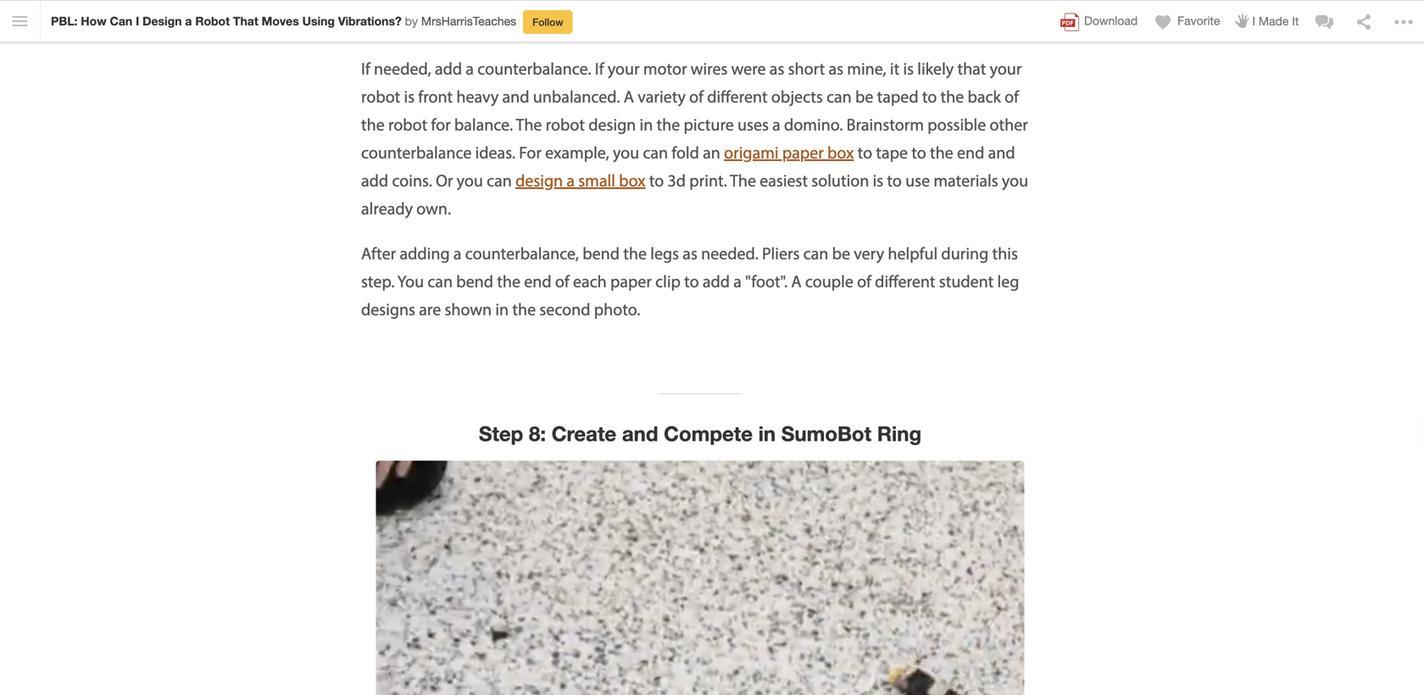 Task type: vqa. For each thing, say whether or not it's contained in the screenshot.
Username text box
no



Task type: describe. For each thing, give the bounding box(es) containing it.
how
[[81, 14, 107, 28]]

to left tape
[[858, 141, 873, 163]]

1 vertical spatial box
[[619, 169, 646, 191]]

the down variety
[[657, 113, 680, 135]]

follow button
[[523, 10, 573, 34]]

ideas.
[[475, 141, 516, 163]]

the inside if needed, add a counterbalance. if your motor wires were as short as mine, it is likely that your robot is front heavy and unbalanced. a variety of different objects can be taped to the back of the robot for balance. the robot design in the picture uses a domino. brainstorm possible other counterbalance ideas. for example, you can fold an
[[516, 113, 542, 135]]

easiest
[[760, 169, 808, 191]]

download
[[1084, 14, 1138, 28]]

each
[[573, 270, 607, 292]]

1 your from the left
[[608, 57, 640, 79]]

to left 3d
[[649, 169, 664, 191]]

counterbalance
[[361, 141, 472, 163]]

motor
[[643, 57, 687, 79]]

designs
[[361, 298, 415, 320]]

after
[[361, 242, 396, 264]]

create
[[552, 422, 617, 446]]

can inside to tape to the end and add coins. or you can
[[487, 169, 512, 191]]

favorite
[[1178, 14, 1221, 28]]

to tape to the end and add coins. or you can
[[361, 141, 1015, 191]]

sumobot
[[782, 422, 872, 446]]

the left second
[[512, 298, 536, 320]]

tape
[[876, 141, 908, 163]]

of right back in the right top of the page
[[1005, 85, 1019, 107]]

you inside the to 3d print. the easiest solution is to use materials you already own.
[[1002, 169, 1029, 191]]

clip
[[656, 270, 681, 292]]

2 horizontal spatial in
[[759, 422, 776, 446]]

paper inside the after adding a counterbalance, bend the legs as needed. pliers can be very helpful during this step. you can bend the end of each paper clip to add a "foot". a couple of different student leg designs are shown in the second photo.
[[610, 270, 652, 292]]

can left the fold
[[643, 141, 668, 163]]

a up heavy in the left top of the page
[[466, 57, 474, 79]]

adding
[[400, 242, 450, 264]]

fold
[[672, 141, 699, 163]]

step 8: create and compete in sumobot ring
[[479, 422, 922, 446]]

own.
[[417, 197, 451, 219]]

origami
[[724, 141, 779, 163]]

2 horizontal spatial is
[[903, 57, 914, 79]]

print.
[[690, 169, 727, 191]]

i made it
[[1253, 14, 1299, 28]]

shown
[[445, 298, 492, 320]]

in inside the after adding a counterbalance, bend the legs as needed. pliers can be very helpful during this step. you can bend the end of each paper clip to add a "foot". a couple of different student leg designs are shown in the second photo.
[[496, 298, 509, 320]]

1 horizontal spatial paper
[[783, 141, 824, 163]]

this
[[993, 242, 1018, 264]]

design a small box link
[[516, 169, 646, 191]]

an
[[703, 141, 721, 163]]

3d
[[668, 169, 686, 191]]

8:
[[529, 422, 546, 446]]

to right tape
[[912, 141, 927, 163]]

mrsharristeaches link
[[421, 14, 517, 28]]

made
[[1259, 14, 1289, 28]]

design
[[143, 14, 182, 28]]

end inside to tape to the end and add coins. or you can
[[957, 141, 985, 163]]

a left "foot".
[[734, 270, 742, 292]]

use
[[906, 169, 930, 191]]

1 if from the left
[[361, 57, 370, 79]]

picture
[[684, 113, 734, 135]]

a inside the after adding a counterbalance, bend the legs as needed. pliers can be very helpful during this step. you can bend the end of each paper clip to add a "foot". a couple of different student leg designs are shown in the second photo.
[[791, 270, 802, 292]]

already
[[361, 197, 413, 219]]

during
[[942, 242, 989, 264]]

can up couple
[[804, 242, 829, 264]]

the inside to tape to the end and add coins. or you can
[[930, 141, 954, 163]]

example,
[[545, 141, 609, 163]]

origami paper box link
[[724, 141, 854, 163]]

imadeit image
[[1234, 12, 1251, 24]]

it
[[890, 57, 900, 79]]

using
[[302, 14, 335, 28]]

photo.
[[594, 298, 640, 320]]

very
[[854, 242, 885, 264]]

the up counterbalance
[[361, 113, 385, 135]]

solution
[[812, 169, 869, 191]]

student
[[939, 270, 994, 292]]

be inside if needed, add a counterbalance. if your motor wires were as short as mine, it is likely that your robot is front heavy and unbalanced. a variety of different objects can be taped to the back of the robot for balance. the robot design in the picture uses a domino. brainstorm possible other counterbalance ideas. for example, you can fold an
[[856, 85, 874, 107]]

balance.
[[454, 113, 513, 135]]

to inside if needed, add a counterbalance. if your motor wires were as short as mine, it is likely that your robot is front heavy and unbalanced. a variety of different objects can be taped to the back of the robot for balance. the robot design in the picture uses a domino. brainstorm possible other counterbalance ideas. for example, you can fold an
[[922, 85, 937, 107]]

objects
[[771, 85, 823, 107]]

that
[[958, 57, 986, 79]]

step
[[479, 422, 523, 446]]

favorite button
[[1153, 12, 1221, 33]]

domino.
[[784, 113, 843, 135]]

you inside if needed, add a counterbalance. if your motor wires were as short as mine, it is likely that your robot is front heavy and unbalanced. a variety of different objects can be taped to the back of the robot for balance. the robot design in the picture uses a domino. brainstorm possible other counterbalance ideas. for example, you can fold an
[[613, 141, 639, 163]]

robot up counterbalance
[[388, 113, 428, 135]]

step.
[[361, 270, 395, 292]]

legs
[[651, 242, 679, 264]]

can right you
[[428, 270, 453, 292]]

and inside if needed, add a counterbalance. if your motor wires were as short as mine, it is likely that your robot is front heavy and unbalanced. a variety of different objects can be taped to the back of the robot for balance. the robot design in the picture uses a domino. brainstorm possible other counterbalance ideas. for example, you can fold an
[[502, 85, 530, 107]]

ring
[[877, 422, 922, 446]]

0 vertical spatial box
[[828, 141, 854, 163]]

2 if from the left
[[595, 57, 604, 79]]

1 horizontal spatial as
[[770, 57, 785, 79]]



Task type: locate. For each thing, give the bounding box(es) containing it.
0 vertical spatial different
[[707, 85, 768, 107]]

the down possible
[[930, 141, 954, 163]]

download button
[[1060, 12, 1138, 33]]

0 horizontal spatial a
[[624, 85, 634, 107]]

add inside the after adding a counterbalance, bend the legs as needed. pliers can be very helpful during this step. you can bend the end of each paper clip to add a "foot". a couple of different student leg designs are shown in the second photo.
[[703, 270, 730, 292]]

0 vertical spatial is
[[903, 57, 914, 79]]

a right "foot".
[[791, 270, 802, 292]]

your right that
[[990, 57, 1022, 79]]

0 horizontal spatial the
[[516, 113, 542, 135]]

back
[[968, 85, 1001, 107]]

possible
[[928, 113, 986, 135]]

is inside the to 3d print. the easiest solution is to use materials you already own.
[[873, 169, 884, 191]]

is left front
[[404, 85, 415, 107]]

needed,
[[374, 57, 431, 79]]

0 horizontal spatial is
[[404, 85, 415, 107]]

a left variety
[[624, 85, 634, 107]]

of left each
[[555, 270, 570, 292]]

end inside the after adding a counterbalance, bend the legs as needed. pliers can be very helpful during this step. you can bend the end of each paper clip to add a "foot". a couple of different student leg designs are shown in the second photo.
[[524, 270, 552, 292]]

pbl:
[[51, 14, 77, 28]]

to
[[922, 85, 937, 107], [858, 141, 873, 163], [912, 141, 927, 163], [649, 169, 664, 191], [887, 169, 902, 191], [684, 270, 699, 292]]

bend up each
[[583, 242, 620, 264]]

a left robot
[[185, 14, 192, 28]]

can
[[110, 14, 132, 28]]

2 vertical spatial in
[[759, 422, 776, 446]]

a inside if needed, add a counterbalance. if your motor wires were as short as mine, it is likely that your robot is front heavy and unbalanced. a variety of different objects can be taped to the back of the robot for balance. the robot design in the picture uses a domino. brainstorm possible other counterbalance ideas. for example, you can fold an
[[624, 85, 634, 107]]

0 horizontal spatial paper
[[610, 270, 652, 292]]

design
[[589, 113, 636, 135], [516, 169, 563, 191]]

2 horizontal spatial and
[[988, 141, 1015, 163]]

2 your from the left
[[990, 57, 1022, 79]]

and right create on the bottom left of the page
[[622, 422, 658, 446]]

0 horizontal spatial and
[[502, 85, 530, 107]]

end down the counterbalance,
[[524, 270, 552, 292]]

add up already
[[361, 169, 389, 191]]

you
[[613, 141, 639, 163], [457, 169, 483, 191], [1002, 169, 1029, 191]]

1 horizontal spatial your
[[990, 57, 1022, 79]]

if left needed,
[[361, 57, 370, 79]]

0 horizontal spatial different
[[707, 85, 768, 107]]

counterbalance,
[[465, 242, 579, 264]]

1 horizontal spatial different
[[875, 270, 936, 292]]

1 vertical spatial design
[[516, 169, 563, 191]]

likely
[[918, 57, 954, 79]]

different down helpful
[[875, 270, 936, 292]]

i inside button
[[1253, 14, 1256, 28]]

end up materials
[[957, 141, 985, 163]]

of
[[689, 85, 704, 107], [1005, 85, 1019, 107], [555, 270, 570, 292], [857, 270, 872, 292]]

brainstorm
[[847, 113, 924, 135]]

the up possible
[[941, 85, 964, 107]]

1 horizontal spatial in
[[640, 113, 653, 135]]

couple
[[805, 270, 854, 292]]

add inside if needed, add a counterbalance. if your motor wires were as short as mine, it is likely that your robot is front heavy and unbalanced. a variety of different objects can be taped to the back of the robot for balance. the robot design in the picture uses a domino. brainstorm possible other counterbalance ideas. for example, you can fold an
[[435, 57, 462, 79]]

different inside if needed, add a counterbalance. if your motor wires were as short as mine, it is likely that your robot is front heavy and unbalanced. a variety of different objects can be taped to the back of the robot for balance. the robot design in the picture uses a domino. brainstorm possible other counterbalance ideas. for example, you can fold an
[[707, 85, 768, 107]]

1 horizontal spatial the
[[730, 169, 756, 191]]

0 horizontal spatial in
[[496, 298, 509, 320]]

as right legs
[[683, 242, 698, 264]]

and
[[502, 85, 530, 107], [988, 141, 1015, 163], [622, 422, 658, 446]]

paper up photo.
[[610, 270, 652, 292]]

1 horizontal spatial end
[[957, 141, 985, 163]]

1 horizontal spatial if
[[595, 57, 604, 79]]

coins.
[[392, 169, 432, 191]]

can down ideas.
[[487, 169, 512, 191]]

origami paper box
[[724, 141, 854, 163]]

0 horizontal spatial bend
[[456, 270, 494, 292]]

1 horizontal spatial box
[[828, 141, 854, 163]]

helpful
[[888, 242, 938, 264]]

0 horizontal spatial be
[[832, 242, 850, 264]]

1 horizontal spatial a
[[791, 270, 802, 292]]

is down tape
[[873, 169, 884, 191]]

the inside the to 3d print. the easiest solution is to use materials you already own.
[[730, 169, 756, 191]]

be left very
[[832, 242, 850, 264]]

a
[[624, 85, 634, 107], [791, 270, 802, 292]]

1 horizontal spatial and
[[622, 422, 658, 446]]

as right the short
[[829, 57, 844, 79]]

after adding a counterbalance, bend the legs as needed. pliers can be very helpful during this step. you can bend the end of each paper clip to add a "foot". a couple of different student leg designs are shown in the second photo.
[[361, 242, 1020, 320]]

bend up shown
[[456, 270, 494, 292]]

vibrations?
[[338, 14, 402, 28]]

0 vertical spatial a
[[624, 85, 634, 107]]

design a small box
[[516, 169, 646, 191]]

paper down domino.
[[783, 141, 824, 163]]

add inside to tape to the end and add coins. or you can
[[361, 169, 389, 191]]

0 horizontal spatial add
[[361, 169, 389, 191]]

1 vertical spatial a
[[791, 270, 802, 292]]

1 vertical spatial end
[[524, 270, 552, 292]]

of up picture
[[689, 85, 704, 107]]

a right adding at left top
[[454, 242, 462, 264]]

i made it button
[[1234, 12, 1299, 30]]

0 vertical spatial in
[[640, 113, 653, 135]]

robot down needed,
[[361, 85, 400, 107]]

unbalanced.
[[533, 85, 620, 107]]

moves
[[262, 14, 299, 28]]

1 horizontal spatial be
[[856, 85, 874, 107]]

your
[[608, 57, 640, 79], [990, 57, 1022, 79]]

design inside if needed, add a counterbalance. if your motor wires were as short as mine, it is likely that your robot is front heavy and unbalanced. a variety of different objects can be taped to the back of the robot for balance. the robot design in the picture uses a domino. brainstorm possible other counterbalance ideas. for example, you can fold an
[[589, 113, 636, 135]]

mine,
[[847, 57, 887, 79]]

the up for
[[516, 113, 542, 135]]

were
[[731, 57, 766, 79]]

0 horizontal spatial end
[[524, 270, 552, 292]]

0 vertical spatial be
[[856, 85, 874, 107]]

it
[[1292, 14, 1299, 28]]

1 vertical spatial different
[[875, 270, 936, 292]]

you up small
[[613, 141, 639, 163]]

0 horizontal spatial design
[[516, 169, 563, 191]]

wires
[[691, 57, 728, 79]]

pbl: how can i design a robot that moves using vibrations? by mrsharristeaches
[[51, 14, 517, 28]]

different down were
[[707, 85, 768, 107]]

front
[[418, 85, 453, 107]]

you right 'or'
[[457, 169, 483, 191]]

2 i from the left
[[1253, 14, 1256, 28]]

as inside the after adding a counterbalance, bend the legs as needed. pliers can be very helpful during this step. you can bend the end of each paper clip to add a "foot". a couple of different student leg designs are shown in the second photo.
[[683, 242, 698, 264]]

0 horizontal spatial i
[[136, 14, 139, 28]]

as right were
[[770, 57, 785, 79]]

different inside the after adding a counterbalance, bend the legs as needed. pliers can be very helpful during this step. you can bend the end of each paper clip to add a "foot". a couple of different student leg designs are shown in the second photo.
[[875, 270, 936, 292]]

1 i from the left
[[136, 14, 139, 28]]

0 vertical spatial add
[[435, 57, 462, 79]]

pliers
[[762, 242, 800, 264]]

to inside the after adding a counterbalance, bend the legs as needed. pliers can be very helpful during this step. you can bend the end of each paper clip to add a "foot". a couple of different student leg designs are shown in the second photo.
[[684, 270, 699, 292]]

in right shown
[[496, 298, 509, 320]]

different
[[707, 85, 768, 107], [875, 270, 936, 292]]

robot
[[361, 85, 400, 107], [388, 113, 428, 135], [546, 113, 585, 135]]

other
[[990, 113, 1028, 135]]

are
[[419, 298, 441, 320]]

design down for
[[516, 169, 563, 191]]

uses
[[738, 113, 769, 135]]

and down other
[[988, 141, 1015, 163]]

2 horizontal spatial you
[[1002, 169, 1029, 191]]

you inside to tape to the end and add coins. or you can
[[457, 169, 483, 191]]

needed.
[[701, 242, 759, 264]]

1 vertical spatial is
[[404, 85, 415, 107]]

mrsharristeaches
[[421, 14, 517, 28]]

a left small
[[567, 169, 575, 191]]

i right 'imadeit' icon
[[1253, 14, 1256, 28]]

if needed, add a counterbalance. if your motor wires were as short as mine, it is likely that your robot is front heavy and unbalanced. a variety of different objects can be taped to the back of the robot for balance. the robot design in the picture uses a domino. brainstorm possible other counterbalance ideas. for example, you can fold an
[[361, 57, 1028, 163]]

0 horizontal spatial box
[[619, 169, 646, 191]]

the left legs
[[623, 242, 647, 264]]

be inside the after adding a counterbalance, bend the legs as needed. pliers can be very helpful during this step. you can bend the end of each paper clip to add a "foot". a couple of different student leg designs are shown in the second photo.
[[832, 242, 850, 264]]

1 horizontal spatial add
[[435, 57, 462, 79]]

1 vertical spatial add
[[361, 169, 389, 191]]

2 horizontal spatial as
[[829, 57, 844, 79]]

by
[[405, 14, 418, 28]]

to 3d print. the easiest solution is to use materials you already own.
[[361, 169, 1029, 219]]

2 vertical spatial and
[[622, 422, 658, 446]]

can up domino.
[[827, 85, 852, 107]]

your left motor
[[608, 57, 640, 79]]

1 vertical spatial paper
[[610, 270, 652, 292]]

robot
[[195, 14, 230, 28]]

leg
[[998, 270, 1020, 292]]

you right materials
[[1002, 169, 1029, 191]]

1 horizontal spatial bend
[[583, 242, 620, 264]]

the down the counterbalance,
[[497, 270, 521, 292]]

or
[[436, 169, 453, 191]]

2 vertical spatial is
[[873, 169, 884, 191]]

box right small
[[619, 169, 646, 191]]

1 vertical spatial and
[[988, 141, 1015, 163]]

is right it
[[903, 57, 914, 79]]

taped
[[877, 85, 919, 107]]

in inside if needed, add a counterbalance. if your motor wires were as short as mine, it is likely that your robot is front heavy and unbalanced. a variety of different objects can be taped to the back of the robot for balance. the robot design in the picture uses a domino. brainstorm possible other counterbalance ideas. for example, you can fold an
[[640, 113, 653, 135]]

add down needed.
[[703, 270, 730, 292]]

add
[[435, 57, 462, 79], [361, 169, 389, 191], [703, 270, 730, 292]]

0 horizontal spatial your
[[608, 57, 640, 79]]

small
[[579, 169, 616, 191]]

0 vertical spatial the
[[516, 113, 542, 135]]

0 vertical spatial paper
[[783, 141, 824, 163]]

1 horizontal spatial design
[[589, 113, 636, 135]]

compete
[[664, 422, 753, 446]]

box
[[828, 141, 854, 163], [619, 169, 646, 191]]

0 horizontal spatial if
[[361, 57, 370, 79]]

0 vertical spatial bend
[[583, 242, 620, 264]]

1 vertical spatial bend
[[456, 270, 494, 292]]

counterbalance.
[[478, 57, 591, 79]]

robot down 'unbalanced.'
[[546, 113, 585, 135]]

1 horizontal spatial i
[[1253, 14, 1256, 28]]

second
[[540, 298, 591, 320]]

1 horizontal spatial is
[[873, 169, 884, 191]]

be down mine,
[[856, 85, 874, 107]]

materials
[[934, 169, 999, 191]]

of down very
[[857, 270, 872, 292]]

add up front
[[435, 57, 462, 79]]

1 horizontal spatial you
[[613, 141, 639, 163]]

box up solution
[[828, 141, 854, 163]]

2 horizontal spatial add
[[703, 270, 730, 292]]

the down origami
[[730, 169, 756, 191]]

0 horizontal spatial you
[[457, 169, 483, 191]]

and down the counterbalance.
[[502, 85, 530, 107]]

heavy
[[457, 85, 499, 107]]

"foot".
[[745, 270, 788, 292]]

and inside to tape to the end and add coins. or you can
[[988, 141, 1015, 163]]

follow
[[533, 16, 564, 28]]

0 vertical spatial design
[[589, 113, 636, 135]]

in down variety
[[640, 113, 653, 135]]

be
[[856, 85, 874, 107], [832, 242, 850, 264]]

you
[[398, 270, 424, 292]]

0 vertical spatial end
[[957, 141, 985, 163]]

for
[[431, 113, 451, 135]]

1 vertical spatial be
[[832, 242, 850, 264]]

1 vertical spatial the
[[730, 169, 756, 191]]

0 horizontal spatial as
[[683, 242, 698, 264]]

0 vertical spatial and
[[502, 85, 530, 107]]

2 vertical spatial add
[[703, 270, 730, 292]]

a right uses
[[773, 113, 781, 135]]

i right can
[[136, 14, 139, 28]]

if
[[361, 57, 370, 79], [595, 57, 604, 79]]

to right clip
[[684, 270, 699, 292]]

to down likely
[[922, 85, 937, 107]]

variety
[[638, 85, 686, 107]]

1 vertical spatial in
[[496, 298, 509, 320]]

if up 'unbalanced.'
[[595, 57, 604, 79]]

i
[[136, 14, 139, 28], [1253, 14, 1256, 28]]

design up example,
[[589, 113, 636, 135]]

the
[[941, 85, 964, 107], [361, 113, 385, 135], [657, 113, 680, 135], [930, 141, 954, 163], [623, 242, 647, 264], [497, 270, 521, 292], [512, 298, 536, 320]]

to left use
[[887, 169, 902, 191]]

in right compete
[[759, 422, 776, 446]]

that
[[233, 14, 258, 28]]



